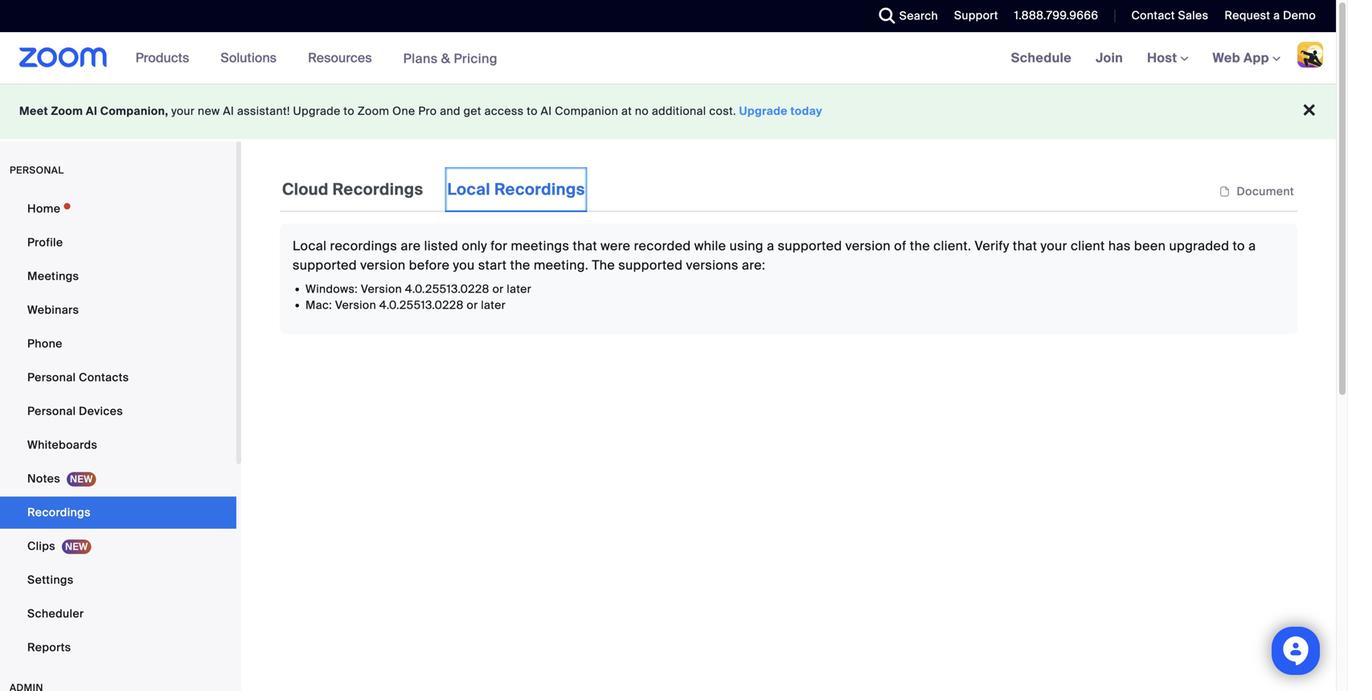 Task type: locate. For each thing, give the bounding box(es) containing it.
recordings for local recordings
[[494, 179, 585, 200]]

the
[[910, 238, 930, 254], [510, 257, 530, 274]]

2 horizontal spatial recordings
[[494, 179, 585, 200]]

cloud recordings tab
[[280, 167, 426, 212]]

1 horizontal spatial upgrade
[[739, 104, 788, 119]]

search button
[[867, 0, 942, 32]]

notes
[[27, 472, 60, 486]]

1 horizontal spatial that
[[1013, 238, 1038, 254]]

0 horizontal spatial recordings
[[27, 505, 91, 520]]

0 horizontal spatial your
[[171, 104, 195, 119]]

1 horizontal spatial local
[[447, 179, 490, 200]]

recordings
[[333, 179, 423, 200], [494, 179, 585, 200], [27, 505, 91, 520]]

later down start
[[481, 298, 506, 313]]

ai right new
[[223, 104, 234, 119]]

0 vertical spatial or
[[493, 282, 504, 297]]

0 horizontal spatial zoom
[[51, 104, 83, 119]]

web app button
[[1213, 49, 1281, 66]]

supported right using
[[778, 238, 842, 254]]

zoom left 'one'
[[358, 104, 390, 119]]

that right verify
[[1013, 238, 1038, 254]]

recordings link
[[0, 497, 236, 529]]

are
[[401, 238, 421, 254]]

local for local recordings are listed only for meetings that were recorded while using a supported version of the client. verify that your client has been upgraded to a supported version before you start the meeting. the supported versions are: windows: version 4.0.25513.0228 or later mac: version 4.0.25513.0228 or later
[[293, 238, 327, 254]]

settings
[[27, 573, 74, 588]]

2 horizontal spatial ai
[[541, 104, 552, 119]]

0 vertical spatial your
[[171, 104, 195, 119]]

personal inside 'link'
[[27, 370, 76, 385]]

are:
[[742, 257, 766, 274]]

2 personal from the top
[[27, 404, 76, 419]]

home link
[[0, 193, 236, 225]]

document button
[[1216, 184, 1298, 199]]

personal menu menu
[[0, 193, 236, 666]]

later
[[507, 282, 532, 297], [481, 298, 506, 313]]

version down 'recordings'
[[361, 282, 402, 297]]

1 vertical spatial later
[[481, 298, 506, 313]]

supported down recorded
[[619, 257, 683, 274]]

1 vertical spatial version
[[360, 257, 406, 274]]

supported
[[778, 238, 842, 254], [293, 257, 357, 274], [619, 257, 683, 274]]

meet zoom ai companion, footer
[[0, 84, 1336, 139]]

0 vertical spatial the
[[910, 238, 930, 254]]

version
[[361, 282, 402, 297], [335, 298, 376, 313]]

settings link
[[0, 564, 236, 597]]

local up windows:
[[293, 238, 327, 254]]

1.888.799.9666 button
[[1003, 0, 1103, 32], [1015, 8, 1099, 23]]

0 horizontal spatial later
[[481, 298, 506, 313]]

ai left companion,
[[86, 104, 97, 119]]

0 vertical spatial version
[[846, 238, 891, 254]]

phone
[[27, 337, 62, 351]]

client
[[1071, 238, 1105, 254]]

personal
[[10, 164, 64, 176]]

support
[[954, 8, 998, 23]]

0 horizontal spatial that
[[573, 238, 597, 254]]

your left client
[[1041, 238, 1068, 254]]

0 horizontal spatial version
[[360, 257, 406, 274]]

version down windows:
[[335, 298, 376, 313]]

windows:
[[306, 282, 358, 297]]

versions
[[686, 257, 739, 274]]

1 horizontal spatial zoom
[[358, 104, 390, 119]]

pricing
[[454, 50, 498, 67]]

been
[[1134, 238, 1166, 254]]

0 horizontal spatial a
[[767, 238, 775, 254]]

start
[[478, 257, 507, 274]]

or down you
[[467, 298, 478, 313]]

1 horizontal spatial later
[[507, 282, 532, 297]]

1 ai from the left
[[86, 104, 97, 119]]

request a demo
[[1225, 8, 1316, 23]]

0 horizontal spatial or
[[467, 298, 478, 313]]

only
[[462, 238, 487, 254]]

version
[[846, 238, 891, 254], [360, 257, 406, 274]]

1 horizontal spatial ai
[[223, 104, 234, 119]]

cloud recordings
[[282, 179, 423, 200]]

plans & pricing
[[403, 50, 498, 67]]

or
[[493, 282, 504, 297], [467, 298, 478, 313]]

mac:
[[306, 298, 332, 313]]

your left new
[[171, 104, 195, 119]]

local up only
[[447, 179, 490, 200]]

recordings up meetings
[[494, 179, 585, 200]]

a
[[1274, 8, 1280, 23], [767, 238, 775, 254], [1249, 238, 1256, 254]]

local recordings are listed only for meetings that were recorded while using a supported version of the client. verify that your client has been upgraded to a supported version before you start the meeting. the supported versions are: windows: version 4.0.25513.0228 or later mac: version 4.0.25513.0228 or later
[[293, 238, 1256, 313]]

ai
[[86, 104, 97, 119], [223, 104, 234, 119], [541, 104, 552, 119]]

personal up whiteboards
[[27, 404, 76, 419]]

1 vertical spatial 4.0.25513.0228
[[379, 298, 464, 313]]

4.0.25513.0228 down 'before'
[[379, 298, 464, 313]]

new
[[198, 104, 220, 119]]

upgrade
[[293, 104, 341, 119], [739, 104, 788, 119]]

2 horizontal spatial to
[[1233, 238, 1245, 254]]

profile picture image
[[1298, 42, 1323, 68]]

a right upgraded
[[1249, 238, 1256, 254]]

1 personal from the top
[[27, 370, 76, 385]]

to down resources dropdown button
[[344, 104, 355, 119]]

1 vertical spatial the
[[510, 257, 530, 274]]

meet zoom ai companion, your new ai assistant! upgrade to zoom one pro and get access to ai companion at no additional cost. upgrade today
[[19, 104, 823, 119]]

to
[[344, 104, 355, 119], [527, 104, 538, 119], [1233, 238, 1245, 254]]

request a demo link
[[1213, 0, 1336, 32], [1225, 8, 1316, 23]]

supported up windows:
[[293, 257, 357, 274]]

upgrade down product information navigation at the top left
[[293, 104, 341, 119]]

the down meetings
[[510, 257, 530, 274]]

local inside local recordings are listed only for meetings that were recorded while using a supported version of the client. verify that your client has been upgraded to a supported version before you start the meeting. the supported versions are: windows: version 4.0.25513.0228 or later mac: version 4.0.25513.0228 or later
[[293, 238, 327, 254]]

to right upgraded
[[1233, 238, 1245, 254]]

zoom right meet
[[51, 104, 83, 119]]

a right using
[[767, 238, 775, 254]]

0 vertical spatial 4.0.25513.0228
[[405, 282, 490, 297]]

devices
[[79, 404, 123, 419]]

0 horizontal spatial upgrade
[[293, 104, 341, 119]]

2 upgrade from the left
[[739, 104, 788, 119]]

ai left companion at the left top of page
[[541, 104, 552, 119]]

recordings down notes
[[27, 505, 91, 520]]

4.0.25513.0228 down you
[[405, 282, 490, 297]]

clips
[[27, 539, 55, 554]]

schedule
[[1011, 49, 1072, 66]]

1 vertical spatial local
[[293, 238, 327, 254]]

recordings up 'recordings'
[[333, 179, 423, 200]]

to right access
[[527, 104, 538, 119]]

0 horizontal spatial to
[[344, 104, 355, 119]]

1 horizontal spatial the
[[910, 238, 930, 254]]

local inside tab
[[447, 179, 490, 200]]

additional
[[652, 104, 706, 119]]

local for local recordings
[[447, 179, 490, 200]]

support link
[[942, 0, 1003, 32], [954, 8, 998, 23]]

recordings inside the personal menu menu
[[27, 505, 91, 520]]

version left of
[[846, 238, 891, 254]]

personal down phone
[[27, 370, 76, 385]]

personal devices
[[27, 404, 123, 419]]

phone link
[[0, 328, 236, 360]]

banner
[[0, 32, 1336, 85]]

local
[[447, 179, 490, 200], [293, 238, 327, 254]]

whiteboards
[[27, 438, 97, 453]]

upgrade right cost.
[[739, 104, 788, 119]]

0 vertical spatial local
[[447, 179, 490, 200]]

0 vertical spatial version
[[361, 282, 402, 297]]

were
[[601, 238, 631, 254]]

the
[[592, 257, 615, 274]]

using
[[730, 238, 764, 254]]

0 vertical spatial personal
[[27, 370, 76, 385]]

0 horizontal spatial ai
[[86, 104, 97, 119]]

0 horizontal spatial the
[[510, 257, 530, 274]]

2 horizontal spatial a
[[1274, 8, 1280, 23]]

1 horizontal spatial your
[[1041, 238, 1068, 254]]

1 horizontal spatial version
[[846, 238, 891, 254]]

before
[[409, 257, 450, 274]]

later down for
[[507, 282, 532, 297]]

your
[[171, 104, 195, 119], [1041, 238, 1068, 254]]

scheduler
[[27, 607, 84, 622]]

listed
[[424, 238, 459, 254]]

a left demo
[[1274, 8, 1280, 23]]

0 horizontal spatial local
[[293, 238, 327, 254]]

2 zoom from the left
[[358, 104, 390, 119]]

1 that from the left
[[573, 238, 597, 254]]

contact sales link
[[1120, 0, 1213, 32], [1132, 8, 1209, 23]]

plans & pricing link
[[403, 50, 498, 67], [403, 50, 498, 67]]

0 horizontal spatial supported
[[293, 257, 357, 274]]

host button
[[1148, 49, 1189, 66]]

that up the
[[573, 238, 597, 254]]

1 vertical spatial personal
[[27, 404, 76, 419]]

or down start
[[493, 282, 504, 297]]

that
[[573, 238, 597, 254], [1013, 238, 1038, 254]]

&
[[441, 50, 451, 67]]

1 vertical spatial your
[[1041, 238, 1068, 254]]

version down 'recordings'
[[360, 257, 406, 274]]

1 horizontal spatial recordings
[[333, 179, 423, 200]]

personal
[[27, 370, 76, 385], [27, 404, 76, 419]]

assistant!
[[237, 104, 290, 119]]

recordings
[[330, 238, 397, 254]]

the right of
[[910, 238, 930, 254]]



Task type: describe. For each thing, give the bounding box(es) containing it.
scheduler link
[[0, 598, 236, 630]]

meetings navigation
[[999, 32, 1336, 85]]

to inside local recordings are listed only for meetings that were recorded while using a supported version of the client. verify that your client has been upgraded to a supported version before you start the meeting. the supported versions are: windows: version 4.0.25513.0228 or later mac: version 4.0.25513.0228 or later
[[1233, 238, 1245, 254]]

reports link
[[0, 632, 236, 664]]

0 vertical spatial later
[[507, 282, 532, 297]]

2 that from the left
[[1013, 238, 1038, 254]]

search
[[900, 8, 938, 23]]

whiteboards link
[[0, 429, 236, 462]]

your inside meet zoom ai companion, footer
[[171, 104, 195, 119]]

1 horizontal spatial a
[[1249, 238, 1256, 254]]

profile link
[[0, 227, 236, 259]]

today
[[791, 104, 823, 119]]

product information navigation
[[124, 32, 510, 85]]

solutions
[[221, 49, 277, 66]]

1 horizontal spatial to
[[527, 104, 538, 119]]

of
[[894, 238, 907, 254]]

recordings for cloud recordings
[[333, 179, 423, 200]]

3 ai from the left
[[541, 104, 552, 119]]

recorded
[[634, 238, 691, 254]]

app
[[1244, 49, 1270, 66]]

1 upgrade from the left
[[293, 104, 341, 119]]

while
[[694, 238, 726, 254]]

plans
[[403, 50, 438, 67]]

client.
[[934, 238, 972, 254]]

cloud
[[282, 179, 329, 200]]

contacts
[[79, 370, 129, 385]]

products button
[[136, 32, 197, 84]]

profile
[[27, 235, 63, 250]]

request
[[1225, 8, 1271, 23]]

home
[[27, 201, 61, 216]]

1 horizontal spatial or
[[493, 282, 504, 297]]

notes link
[[0, 463, 236, 495]]

1.888.799.9666
[[1015, 8, 1099, 23]]

access
[[485, 104, 524, 119]]

meetings link
[[0, 261, 236, 293]]

personal devices link
[[0, 396, 236, 428]]

document
[[1237, 184, 1295, 199]]

clips link
[[0, 531, 236, 563]]

and
[[440, 104, 461, 119]]

host
[[1148, 49, 1181, 66]]

meeting.
[[534, 257, 589, 274]]

personal for personal devices
[[27, 404, 76, 419]]

1 zoom from the left
[[51, 104, 83, 119]]

for
[[491, 238, 508, 254]]

you
[[453, 257, 475, 274]]

personal contacts link
[[0, 362, 236, 394]]

tabs of recording tab list
[[280, 167, 588, 212]]

personal for personal contacts
[[27, 370, 76, 385]]

reports
[[27, 640, 71, 655]]

personal contacts
[[27, 370, 129, 385]]

meet
[[19, 104, 48, 119]]

sales
[[1178, 8, 1209, 23]]

products
[[136, 49, 189, 66]]

resources button
[[308, 32, 379, 84]]

pro
[[418, 104, 437, 119]]

demo
[[1283, 8, 1316, 23]]

has
[[1109, 238, 1131, 254]]

companion
[[555, 104, 618, 119]]

main content element
[[280, 167, 1298, 334]]

join link
[[1084, 32, 1135, 84]]

2 ai from the left
[[223, 104, 234, 119]]

local recordings
[[447, 179, 585, 200]]

1 vertical spatial or
[[467, 298, 478, 313]]

contact
[[1132, 8, 1175, 23]]

1 vertical spatial version
[[335, 298, 376, 313]]

join
[[1096, 49, 1123, 66]]

companion,
[[100, 104, 168, 119]]

webinars
[[27, 303, 79, 318]]

get
[[464, 104, 482, 119]]

at
[[621, 104, 632, 119]]

cost.
[[709, 104, 736, 119]]

verify
[[975, 238, 1010, 254]]

2 horizontal spatial supported
[[778, 238, 842, 254]]

no
[[635, 104, 649, 119]]

file image
[[1219, 185, 1231, 199]]

upgrade today link
[[739, 104, 823, 119]]

webinars link
[[0, 294, 236, 326]]

local recordings tab
[[445, 167, 588, 212]]

schedule link
[[999, 32, 1084, 84]]

1 horizontal spatial supported
[[619, 257, 683, 274]]

zoom logo image
[[19, 47, 107, 68]]

web app
[[1213, 49, 1270, 66]]

upgraded
[[1169, 238, 1230, 254]]

web
[[1213, 49, 1241, 66]]

banner containing products
[[0, 32, 1336, 85]]

your inside local recordings are listed only for meetings that were recorded while using a supported version of the client. verify that your client has been upgraded to a supported version before you start the meeting. the supported versions are: windows: version 4.0.25513.0228 or later mac: version 4.0.25513.0228 or later
[[1041, 238, 1068, 254]]

solutions button
[[221, 32, 284, 84]]

resources
[[308, 49, 372, 66]]



Task type: vqa. For each thing, say whether or not it's contained in the screenshot.
ALLOW in the Allow another user to take control of your camera during a meeting. Both users (the one requesting control and the one giving control) must have this option turned on.
no



